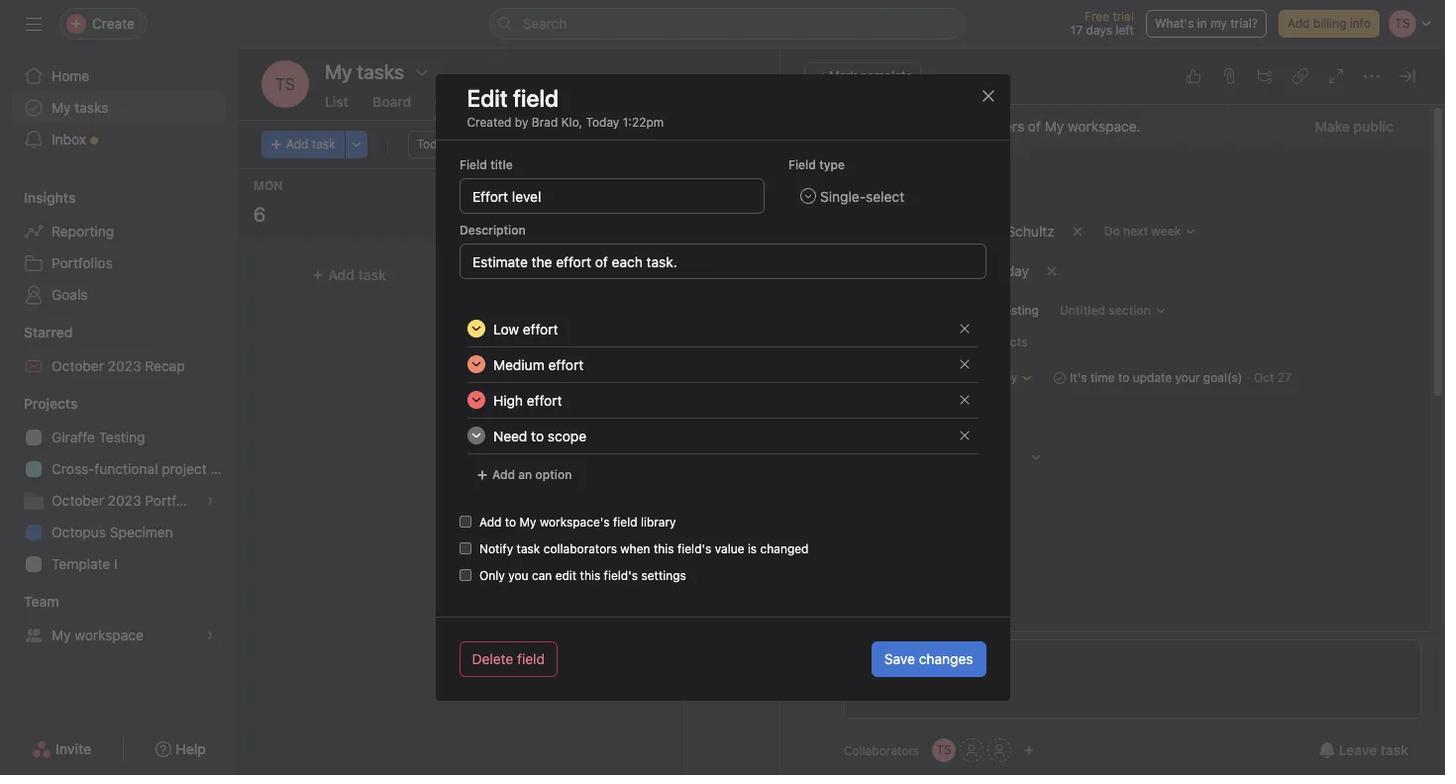 Task type: vqa. For each thing, say whether or not it's contained in the screenshot.
"main content" inside rocket dialog
yes



Task type: locate. For each thing, give the bounding box(es) containing it.
1 vertical spatial 2023
[[108, 358, 141, 374]]

task inside button
[[1381, 742, 1409, 759]]

giraffe testing link up add to projects
[[933, 301, 1047, 321]]

copy task link image
[[1293, 68, 1309, 84]]

1 remove option image from the top
[[958, 359, 970, 370]]

notify
[[479, 542, 513, 557]]

is right value
[[747, 542, 756, 557]]

description
[[459, 223, 525, 238]]

update
[[1133, 370, 1172, 385]]

single-select
[[820, 188, 904, 205]]

1 horizontal spatial ts
[[937, 743, 952, 758]]

3 type an option name field from the top
[[485, 383, 950, 417]]

add subtask image
[[1257, 68, 1273, 84]]

calendar
[[435, 93, 494, 110]]

1 october from the top
[[52, 358, 104, 374]]

ts right collaborators
[[937, 743, 952, 758]]

save changes button
[[872, 642, 986, 677]]

ts left list
[[276, 75, 295, 93]]

ts button
[[262, 60, 309, 108], [932, 739, 956, 763]]

1 horizontal spatial giraffe
[[957, 303, 995, 318]]

0 horizontal spatial this
[[580, 569, 600, 583]]

remove option image left projects
[[958, 323, 970, 335]]

0 vertical spatial ts
[[276, 75, 295, 93]]

october up octopus
[[52, 492, 104, 509]]

0 vertical spatial 2023
[[629, 133, 676, 156]]

my inside global element
[[52, 99, 71, 116]]

wed
[[702, 178, 730, 193]]

1 horizontal spatial field's
[[677, 542, 711, 557]]

to right time
[[1118, 370, 1130, 385]]

remove option image
[[958, 359, 970, 370], [958, 394, 970, 406]]

ts button left list
[[262, 60, 309, 108]]

my workspace link
[[12, 620, 226, 652]]

field inside edit field created by brad klo, today 1:22pm
[[513, 84, 559, 112]]

search
[[523, 15, 567, 32]]

my left tasks
[[52, 99, 71, 116]]

Type an option name field
[[485, 312, 950, 346], [485, 348, 950, 381], [485, 383, 950, 417], [485, 419, 950, 453]]

hide sidebar image
[[26, 16, 42, 32]]

an
[[518, 468, 532, 482]]

1 vertical spatial october
[[52, 492, 104, 509]]

2023 inside projects element
[[108, 492, 141, 509]]

giraffe up cross-
[[52, 429, 95, 446]]

1 vertical spatial today
[[417, 137, 450, 152]]

0 horizontal spatial giraffe testing
[[52, 429, 145, 446]]

1 horizontal spatial giraffe testing
[[957, 303, 1039, 318]]

template i link
[[12, 549, 226, 580]]

trial
[[1113, 9, 1134, 24]]

my
[[52, 99, 71, 116], [1045, 118, 1064, 135], [519, 515, 536, 530], [52, 627, 71, 644]]

my tasks
[[52, 99, 108, 116]]

main content containing this task is visible to members of my workspace.
[[781, 105, 1430, 776]]

created
[[467, 115, 512, 130]]

my right the of
[[1045, 118, 1064, 135]]

starred element
[[0, 315, 238, 386]]

2023 left recap
[[108, 358, 141, 374]]

days
[[1086, 23, 1112, 38]]

0 vertical spatial today
[[586, 115, 619, 130]]

1 horizontal spatial field
[[788, 158, 816, 172]]

1 vertical spatial giraffe testing
[[52, 429, 145, 446]]

remove option image
[[958, 323, 970, 335], [958, 430, 970, 442]]

my inside 'link'
[[52, 627, 71, 644]]

tasks
[[75, 99, 108, 116]]

october down starred
[[52, 358, 104, 374]]

option
[[535, 468, 571, 482]]

2 field from the left
[[788, 158, 816, 172]]

my tasks
[[325, 60, 404, 83]]

reporting
[[52, 223, 114, 240]]

list
[[325, 93, 349, 110]]

add inside button
[[1288, 16, 1310, 31]]

edit
[[467, 84, 508, 112]]

testing inside "rocket" "dialog"
[[998, 303, 1039, 318]]

2 type an option name field from the top
[[485, 348, 950, 381]]

0 vertical spatial giraffe
[[957, 303, 995, 318]]

add billing info button
[[1279, 10, 1380, 38]]

giraffe testing link
[[933, 301, 1047, 321], [12, 422, 226, 454]]

home link
[[12, 60, 226, 92]]

starred
[[24, 324, 73, 341]]

0 horizontal spatial giraffe
[[52, 429, 95, 446]]

4 type an option name field from the top
[[485, 419, 950, 453]]

0 horizontal spatial field
[[459, 158, 487, 172]]

2 remove option image from the top
[[958, 394, 970, 406]]

to
[[948, 118, 961, 135], [966, 335, 978, 350], [1118, 370, 1130, 385], [505, 515, 516, 530]]

in
[[1197, 16, 1207, 31]]

changed
[[760, 542, 808, 557]]

projects
[[981, 335, 1028, 350]]

field
[[459, 158, 487, 172], [788, 158, 816, 172]]

edit
[[555, 569, 576, 583]]

1 type an option name field from the top
[[485, 312, 950, 346]]

field's down when
[[603, 569, 637, 583]]

ts button right collaborators
[[932, 739, 956, 763]]

Priority, Stage, Status… text field
[[459, 178, 764, 214]]

giraffe testing link inside "rocket" "dialog"
[[933, 301, 1047, 321]]

save
[[884, 651, 915, 668]]

your
[[1175, 370, 1200, 385]]

ts for the ts button inside "rocket" "dialog"
[[937, 743, 952, 758]]

1 horizontal spatial this
[[653, 542, 674, 557]]

plan
[[210, 461, 238, 477]]

inbox link
[[12, 124, 226, 156]]

1 horizontal spatial testing
[[998, 303, 1039, 318]]

november 2023
[[534, 133, 676, 156]]

0 vertical spatial is
[[890, 118, 900, 135]]

1 vertical spatial remove option image
[[958, 394, 970, 406]]

october 2023 recap
[[52, 358, 185, 374]]

october for october 2023 recap
[[52, 358, 104, 374]]

field's for settings
[[603, 569, 637, 583]]

2023 for november 2023
[[629, 133, 676, 156]]

type an option name field for second remove option image from the bottom
[[485, 312, 950, 346]]

left
[[1116, 23, 1134, 38]]

2023 for october 2023 recap
[[108, 358, 141, 374]]

1 vertical spatial ts button
[[932, 739, 956, 763]]

0 vertical spatial field's
[[677, 542, 711, 557]]

field title
[[459, 158, 512, 172]]

today
[[586, 115, 619, 130], [417, 137, 450, 152]]

is
[[890, 118, 900, 135], [747, 542, 756, 557]]

rocket dialog
[[781, 49, 1445, 776]]

type an option name field for 2nd remove option icon from the bottom of the page
[[485, 348, 950, 381]]

this right edit
[[580, 569, 600, 583]]

full screen image
[[1328, 68, 1344, 84]]

projects button
[[0, 394, 78, 414]]

0 horizontal spatial is
[[747, 542, 756, 557]]

october inside projects element
[[52, 492, 104, 509]]

main content inside "rocket" "dialog"
[[781, 105, 1430, 776]]

this up settings at the left bottom
[[653, 542, 674, 557]]

add or remove collaborators image
[[1023, 745, 1035, 757]]

Cost estimate text field
[[931, 519, 1169, 555]]

october inside starred element
[[52, 358, 104, 374]]

search list box
[[489, 8, 964, 40]]

field down previous week "icon"
[[459, 158, 487, 172]]

0 horizontal spatial giraffe testing link
[[12, 422, 226, 454]]

add
[[1288, 16, 1310, 31], [286, 137, 309, 152], [328, 266, 355, 283], [776, 266, 803, 283], [1001, 266, 1027, 283], [552, 314, 579, 331], [940, 335, 963, 350], [492, 468, 515, 482], [479, 515, 501, 530]]

2023 inside starred element
[[108, 358, 141, 374]]

1 horizontal spatial ts button
[[932, 739, 956, 763]]

workspace's
[[539, 515, 609, 530]]

testing
[[998, 303, 1039, 318], [99, 429, 145, 446]]

dependencies
[[804, 371, 884, 386]]

0 vertical spatial ts button
[[262, 60, 309, 108]]

27
[[1278, 370, 1292, 385]]

field for delete
[[517, 651, 545, 668]]

testing up functional
[[99, 429, 145, 446]]

october for october 2023 portfolio
[[52, 492, 104, 509]]

october 2023 portfolio link
[[12, 485, 226, 517]]

effort
[[824, 451, 856, 466]]

field's
[[677, 542, 711, 557], [603, 569, 637, 583]]

0 horizontal spatial field's
[[603, 569, 637, 583]]

2 vertical spatial 2023
[[108, 492, 141, 509]]

2 vertical spatial field
[[517, 651, 545, 668]]

delete field button
[[459, 642, 558, 677]]

add to projects
[[940, 335, 1028, 350]]

0 vertical spatial testing
[[998, 303, 1039, 318]]

None text field
[[459, 244, 986, 279]]

0 horizontal spatial testing
[[99, 429, 145, 446]]

field up "brad"
[[513, 84, 559, 112]]

october 2023 portfolio
[[52, 492, 199, 509]]

0 vertical spatial remove option image
[[958, 359, 970, 370]]

only
[[479, 569, 504, 583]]

what's in my trial? button
[[1146, 10, 1267, 38]]

add to my workspace's field library
[[479, 515, 676, 530]]

1 horizontal spatial giraffe testing link
[[933, 301, 1047, 321]]

ts button inside "rocket" "dialog"
[[932, 739, 956, 763]]

1 vertical spatial field's
[[603, 569, 637, 583]]

portfolios link
[[12, 248, 226, 279]]

0 vertical spatial field
[[513, 84, 559, 112]]

1 vertical spatial giraffe
[[52, 429, 95, 446]]

1 horizontal spatial today
[[586, 115, 619, 130]]

0 vertical spatial october
[[52, 358, 104, 374]]

portfolios
[[52, 255, 113, 271]]

0 vertical spatial giraffe testing
[[957, 303, 1039, 318]]

reporting link
[[12, 216, 226, 248]]

october 2023 recap link
[[12, 351, 226, 382]]

1 horizontal spatial is
[[890, 118, 900, 135]]

0 horizontal spatial today
[[417, 137, 450, 152]]

giraffe testing up cross-
[[52, 429, 145, 446]]

field up when
[[613, 515, 637, 530]]

0 vertical spatial giraffe testing link
[[933, 301, 1047, 321]]

1 vertical spatial is
[[747, 542, 756, 557]]

close details image
[[1400, 68, 1415, 84]]

1 vertical spatial giraffe testing link
[[12, 422, 226, 454]]

1 vertical spatial testing
[[99, 429, 145, 446]]

type an option name field for second remove option icon from the top
[[485, 383, 950, 417]]

my down the team
[[52, 627, 71, 644]]

it's time to update your goal(s)
[[1070, 370, 1243, 385]]

to right visible
[[948, 118, 961, 135]]

projects
[[24, 395, 78, 412]]

0 horizontal spatial ts button
[[262, 60, 309, 108]]

task
[[859, 118, 886, 135], [312, 137, 335, 152], [358, 266, 386, 283], [806, 266, 834, 283], [1030, 266, 1058, 283], [582, 314, 610, 331], [516, 542, 540, 557], [1381, 742, 1409, 759]]

previous week image
[[473, 137, 489, 153]]

today up november 2023
[[586, 115, 619, 130]]

functional
[[94, 461, 158, 477]]

0 vertical spatial this
[[653, 542, 674, 557]]

0 horizontal spatial ts
[[276, 75, 295, 93]]

giraffe up add to projects
[[957, 303, 995, 318]]

is left visible
[[890, 118, 900, 135]]

giraffe testing up projects
[[957, 303, 1039, 318]]

field's left value
[[677, 542, 711, 557]]

main content
[[781, 105, 1430, 776]]

2023 down cross-functional project plan 'link'
[[108, 492, 141, 509]]

ts inside "rocket" "dialog"
[[937, 743, 952, 758]]

2 october from the top
[[52, 492, 104, 509]]

field left type at the top right
[[788, 158, 816, 172]]

0 vertical spatial remove option image
[[958, 323, 970, 335]]

1 vertical spatial this
[[580, 569, 600, 583]]

0 likes. click to like this task image
[[1186, 68, 1202, 84]]

make
[[1315, 118, 1350, 135]]

task inside main content
[[859, 118, 886, 135]]

field right 'delete'
[[517, 651, 545, 668]]

due
[[804, 264, 827, 279]]

today left previous week "icon"
[[417, 137, 450, 152]]

to left projects
[[966, 335, 978, 350]]

2023 down 1:22pm
[[629, 133, 676, 156]]

field for field title
[[459, 158, 487, 172]]

1 field from the left
[[459, 158, 487, 172]]

notify task collaborators when this field's value is changed
[[479, 542, 808, 557]]

1 vertical spatial remove option image
[[958, 430, 970, 442]]

field inside button
[[517, 651, 545, 668]]

add task
[[286, 137, 335, 152], [328, 266, 386, 283], [776, 266, 834, 283], [1001, 266, 1058, 283], [552, 314, 610, 331]]

date
[[830, 264, 855, 279]]

1 vertical spatial ts
[[937, 743, 952, 758]]

giraffe testing link up functional
[[12, 422, 226, 454]]

testing up projects
[[998, 303, 1039, 318]]

remove option image down add to projects button at the right of the page
[[958, 430, 970, 442]]

goals
[[52, 286, 88, 303]]

this
[[653, 542, 674, 557], [580, 569, 600, 583]]

priority
[[824, 411, 864, 426]]



Task type: describe. For each thing, give the bounding box(es) containing it.
remove assignee image
[[1071, 226, 1083, 238]]

my
[[1211, 16, 1227, 31]]

make public button
[[1302, 109, 1407, 145]]

field type
[[788, 158, 844, 172]]

is inside main content
[[890, 118, 900, 135]]

mark complete
[[829, 68, 912, 83]]

giraffe inside projects element
[[52, 429, 95, 446]]

close image
[[980, 88, 996, 104]]

collaborators
[[543, 542, 617, 557]]

type
[[819, 158, 844, 172]]

calendar link
[[435, 93, 494, 120]]

title
[[490, 158, 512, 172]]

goal(s)
[[1203, 370, 1243, 385]]

it's
[[1070, 370, 1087, 385]]

today inside edit field created by brad klo, today 1:22pm
[[586, 115, 619, 130]]

field's for value
[[677, 542, 711, 557]]

save changes
[[884, 651, 973, 668]]

Notify task collaborators when this field's value is changed checkbox
[[459, 543, 471, 555]]

portfolio
[[145, 492, 199, 509]]

Task Name text field
[[790, 160, 1407, 206]]

10
[[1150, 203, 1170, 226]]

leave task
[[1339, 742, 1409, 759]]

template
[[52, 556, 110, 573]]

goals link
[[12, 279, 226, 311]]

7
[[478, 203, 488, 226]]

giraffe testing inside main content
[[957, 303, 1039, 318]]

add inside main content
[[940, 335, 963, 350]]

edit field created by brad klo, today 1:22pm
[[467, 84, 664, 130]]

my left workspace's
[[519, 515, 536, 530]]

add an option
[[492, 468, 571, 482]]

complete
[[860, 68, 912, 83]]

rocket
[[479, 267, 514, 282]]

project
[[162, 461, 207, 477]]

6
[[254, 203, 266, 226]]

workspace.
[[1068, 118, 1141, 135]]

of
[[1028, 118, 1041, 135]]

this task is visible to members of my workspace.
[[828, 118, 1141, 135]]

type an option name field for 1st remove option image from the bottom
[[485, 419, 950, 453]]

this for when
[[653, 542, 674, 557]]

projects element
[[0, 386, 238, 584]]

leave
[[1339, 742, 1377, 759]]

mark complete button
[[804, 62, 921, 90]]

files link
[[518, 93, 548, 120]]

next week image
[[505, 137, 520, 153]]

info
[[1350, 16, 1371, 31]]

octopus specimen link
[[12, 517, 226, 549]]

free trial 17 days left
[[1071, 9, 1134, 38]]

leave task button
[[1306, 733, 1421, 769]]

what's
[[1155, 16, 1194, 31]]

my workspace
[[52, 627, 144, 644]]

board link
[[372, 93, 411, 120]]

search button
[[489, 8, 964, 40]]

you
[[508, 569, 528, 583]]

team button
[[0, 592, 59, 612]]

recap
[[145, 358, 185, 374]]

changes
[[919, 651, 973, 668]]

testing inside projects element
[[99, 429, 145, 446]]

visible
[[904, 118, 944, 135]]

today inside button
[[417, 137, 450, 152]]

november
[[534, 133, 624, 156]]

giraffe testing inside projects element
[[52, 429, 145, 446]]

2 remove option image from the top
[[958, 430, 970, 442]]

1:22pm
[[623, 115, 664, 130]]

tue 7
[[478, 178, 502, 226]]

Only you can edit this field's settings checkbox
[[459, 570, 471, 581]]

wed 8
[[702, 178, 730, 226]]

cross-
[[52, 461, 94, 477]]

single-
[[820, 188, 865, 205]]

cross-functional project plan link
[[12, 454, 238, 485]]

today button
[[408, 131, 459, 158]]

mon 6
[[254, 178, 283, 226]]

specimen
[[110, 524, 173, 541]]

field for edit
[[513, 84, 559, 112]]

add an option button
[[467, 462, 580, 489]]

invite
[[56, 741, 91, 758]]

clear due date image
[[1046, 265, 1058, 277]]

ts for topmost the ts button
[[276, 75, 295, 93]]

sun
[[1410, 178, 1436, 193]]

only you can edit this field's settings
[[479, 569, 686, 583]]

trial?
[[1230, 16, 1258, 31]]

my inside main content
[[1045, 118, 1064, 135]]

8
[[702, 203, 714, 226]]

list link
[[325, 93, 349, 120]]

free
[[1085, 9, 1109, 24]]

to inside button
[[966, 335, 978, 350]]

17
[[1071, 23, 1083, 38]]

delete
[[472, 651, 513, 668]]

home
[[52, 67, 89, 84]]

tue
[[478, 178, 502, 193]]

global element
[[0, 49, 238, 167]]

can
[[531, 569, 552, 583]]

to up notify
[[505, 515, 516, 530]]

members
[[965, 118, 1024, 135]]

mark
[[829, 68, 857, 83]]

giraffe inside main content
[[957, 303, 995, 318]]

library
[[640, 515, 676, 530]]

collaborators
[[844, 743, 919, 758]]

when
[[620, 542, 650, 557]]

workspace
[[75, 627, 144, 644]]

1 remove option image from the top
[[958, 323, 970, 335]]

1 vertical spatial field
[[613, 515, 637, 530]]

2023 for october 2023 portfolio
[[108, 492, 141, 509]]

octopus specimen
[[52, 524, 173, 541]]

teams element
[[0, 584, 238, 656]]

Add to My workspace's field library checkbox
[[459, 516, 471, 528]]

by
[[515, 115, 528, 130]]

this for edit
[[580, 569, 600, 583]]

field for field type
[[788, 158, 816, 172]]

select
[[865, 188, 904, 205]]

board
[[372, 93, 411, 110]]

insights element
[[0, 180, 238, 315]]

add billing info
[[1288, 16, 1371, 31]]



